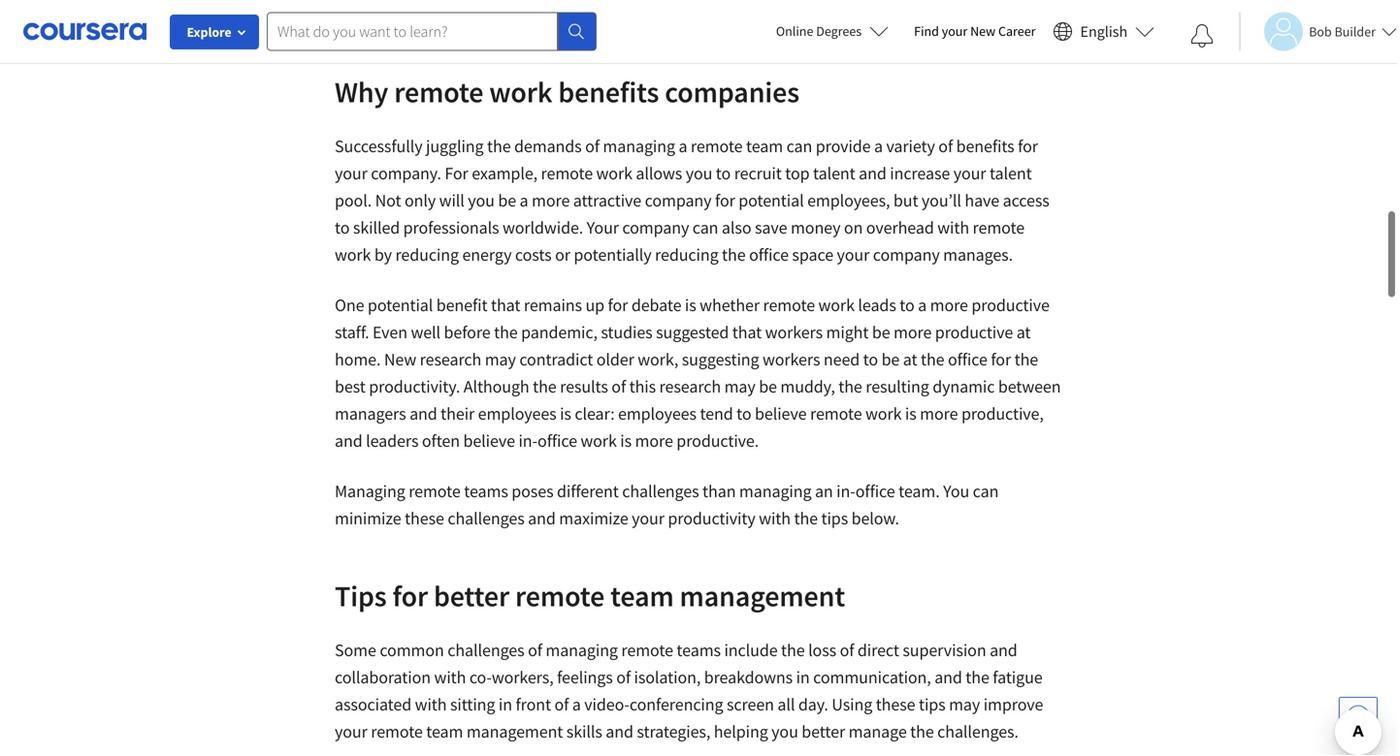 Task type: vqa. For each thing, say whether or not it's contained in the screenshot.
Pool.
yes



Task type: locate. For each thing, give the bounding box(es) containing it.
the up the between
[[1015, 349, 1038, 370]]

potential inside one potential benefit that remains up for debate is whether remote work leads to a more productive staff. even well before the pandemic, studies suggested that workers might be more productive at home. new research may contradict older work, suggesting workers need to be at the office for the best productivity. although the results of this research may be muddy, the resulting dynamic between managers and their employees is clear: employees tend to believe remote work is more productive, and leaders often believe in-office work is more productive.
[[368, 294, 433, 316]]

0 horizontal spatial research
[[420, 349, 482, 370]]

team inside successfully juggling the demands of managing a remote team can provide a variety of benefits for your company. for example, remote work allows you to recruit top talent and increase your talent pool. not only will you be a more attractive company for potential employees, but you'll have access to skilled professionals worldwide. your company can also save money on overhead with remote work by reducing energy costs or potentially reducing the office space your company manages.
[[746, 135, 783, 157]]

1 horizontal spatial believe
[[755, 403, 807, 425]]

1 vertical spatial that
[[732, 321, 762, 343]]

remote up recruit at top
[[691, 135, 743, 157]]

1 horizontal spatial management
[[680, 578, 845, 615]]

be down example,
[[498, 189, 516, 211]]

management down front
[[467, 721, 563, 743]]

these inside "managing remote teams poses different challenges than managing an in-office team. you can minimize these challenges and maximize your productivity with the tips below."
[[405, 508, 444, 530]]

1 horizontal spatial that
[[732, 321, 762, 343]]

more down manages.
[[930, 294, 968, 316]]

1 vertical spatial in-
[[837, 481, 856, 502]]

demands
[[514, 135, 582, 157]]

have
[[965, 189, 1000, 211]]

What do you want to learn? text field
[[267, 12, 558, 51]]

0 horizontal spatial teams
[[464, 481, 508, 502]]

 image
[[335, 0, 1063, 28]]

management up include
[[680, 578, 845, 615]]

work up "might"
[[819, 294, 855, 316]]

team up the isolation,
[[610, 578, 674, 615]]

in- up poses
[[519, 430, 538, 452]]

0 horizontal spatial new
[[384, 349, 416, 370]]

0 horizontal spatial may
[[485, 349, 516, 370]]

online
[[776, 22, 814, 40]]

1 horizontal spatial tips
[[919, 694, 946, 716]]

1 horizontal spatial reducing
[[655, 244, 719, 266]]

1 horizontal spatial can
[[787, 135, 812, 157]]

0 horizontal spatial reducing
[[395, 244, 459, 266]]

successfully
[[335, 135, 423, 157]]

believe down their
[[463, 430, 515, 452]]

0 horizontal spatial that
[[491, 294, 521, 316]]

up
[[586, 294, 605, 316]]

0 vertical spatial research
[[420, 349, 482, 370]]

1 horizontal spatial at
[[1017, 321, 1031, 343]]

0 horizontal spatial talent
[[813, 162, 856, 184]]

at up the between
[[1017, 321, 1031, 343]]

1 horizontal spatial new
[[971, 22, 996, 40]]

benefits up have
[[956, 135, 1015, 157]]

these inside some common challenges of managing remote teams include the loss of direct supervision and collaboration with co-workers, feelings of isolation, breakdowns in communication, and the fatigue associated with sitting in front of a video-conferencing screen all day. using these tips may improve your remote team management skills and strategies, helping you better manage the challenges.
[[876, 694, 916, 716]]

1 vertical spatial research
[[659, 376, 721, 398]]

1 vertical spatial management
[[467, 721, 563, 743]]

your inside some common challenges of managing remote teams include the loss of direct supervision and collaboration with co-workers, feelings of isolation, breakdowns in communication, and the fatigue associated with sitting in front of a video-conferencing screen all day. using these tips may improve your remote team management skills and strategies, helping you better manage the challenges.
[[335, 721, 368, 743]]

tips down an
[[821, 508, 848, 530]]

potential inside successfully juggling the demands of managing a remote team can provide a variety of benefits for your company. for example, remote work allows you to recruit top talent and increase your talent pool. not only will you be a more attractive company for potential employees, but you'll have access to skilled professionals worldwide. your company can also save money on overhead with remote work by reducing energy costs or potentially reducing the office space your company manages.
[[739, 189, 804, 211]]

workers left "might"
[[765, 321, 823, 343]]

challenges inside some common challenges of managing remote teams include the loss of direct supervision and collaboration with co-workers, feelings of isolation, breakdowns in communication, and the fatigue associated with sitting in front of a video-conferencing screen all day. using these tips may improve your remote team management skills and strategies, helping you better manage the challenges.
[[448, 640, 525, 662]]

0 vertical spatial these
[[405, 508, 444, 530]]

talent
[[813, 162, 856, 184], [990, 162, 1032, 184]]

screen
[[727, 694, 774, 716]]

2 vertical spatial team
[[426, 721, 463, 743]]

degrees
[[816, 22, 862, 40]]

better down day.
[[802, 721, 845, 743]]

may up the although
[[485, 349, 516, 370]]

0 vertical spatial at
[[1017, 321, 1031, 343]]

0 vertical spatial that
[[491, 294, 521, 316]]

of right variety
[[939, 135, 953, 157]]

career
[[999, 22, 1036, 40]]

often
[[422, 430, 460, 452]]

of right front
[[555, 694, 569, 716]]

more down dynamic on the right
[[920, 403, 958, 425]]

can up top
[[787, 135, 812, 157]]

more inside successfully juggling the demands of managing a remote team can provide a variety of benefits for your company. for example, remote work allows you to recruit top talent and increase your talent pool. not only will you be a more attractive company for potential employees, but you'll have access to skilled professionals worldwide. your company can also save money on overhead with remote work by reducing energy costs or potentially reducing the office space your company manages.
[[532, 189, 570, 211]]

in- inside "managing remote teams poses different challenges than managing an in-office team. you can minimize these challenges and maximize your productivity with the tips below."
[[837, 481, 856, 502]]

help center image
[[1347, 706, 1370, 729]]

for
[[1018, 135, 1038, 157], [715, 189, 735, 211], [608, 294, 628, 316], [991, 349, 1011, 370], [393, 578, 428, 615]]

you
[[686, 162, 713, 184], [468, 189, 495, 211], [772, 721, 798, 743]]

2 horizontal spatial team
[[746, 135, 783, 157]]

office
[[749, 244, 789, 266], [948, 349, 988, 370], [538, 430, 577, 452], [856, 481, 895, 502]]

and up fatigue
[[990, 640, 1018, 662]]

only
[[405, 189, 436, 211]]

better up 'common'
[[434, 578, 510, 615]]

increase
[[890, 162, 950, 184]]

0 vertical spatial new
[[971, 22, 996, 40]]

1 horizontal spatial better
[[802, 721, 845, 743]]

overhead
[[866, 217, 934, 238]]

new down "even"
[[384, 349, 416, 370]]

and up employees,
[[859, 162, 887, 184]]

0 vertical spatial in-
[[519, 430, 538, 452]]

0 horizontal spatial team
[[426, 721, 463, 743]]

2 horizontal spatial you
[[772, 721, 798, 743]]

that down whether in the top right of the page
[[732, 321, 762, 343]]

with inside "managing remote teams poses different challenges than managing an in-office team. you can minimize these challenges and maximize your productivity with the tips below."
[[759, 508, 791, 530]]

1 vertical spatial teams
[[677, 640, 721, 662]]

in
[[796, 667, 810, 689], [499, 694, 512, 716]]

fatigue
[[993, 667, 1043, 689]]

0 vertical spatial potential
[[739, 189, 804, 211]]

1 vertical spatial may
[[725, 376, 756, 398]]

research up the tend on the right of the page
[[659, 376, 721, 398]]

talent up access in the top right of the page
[[990, 162, 1032, 184]]

0 horizontal spatial these
[[405, 508, 444, 530]]

productive
[[972, 294, 1050, 316], [935, 321, 1013, 343]]

sitting
[[450, 694, 495, 716]]

muddy,
[[781, 376, 835, 398]]

0 vertical spatial may
[[485, 349, 516, 370]]

video-
[[584, 694, 630, 716]]

0 horizontal spatial employees
[[478, 403, 557, 425]]

managing remote teams poses different challenges than managing an in-office team. you can minimize these challenges and maximize your productivity with the tips below.
[[335, 481, 999, 530]]

by
[[374, 244, 392, 266]]

to right leads
[[900, 294, 915, 316]]

0 horizontal spatial better
[[434, 578, 510, 615]]

why remote work benefits companies
[[335, 74, 800, 110]]

0 vertical spatial better
[[434, 578, 510, 615]]

the down an
[[794, 508, 818, 530]]

but
[[894, 189, 918, 211]]

associated
[[335, 694, 412, 716]]

2 vertical spatial may
[[949, 694, 980, 716]]

potential up the save
[[739, 189, 804, 211]]

0 vertical spatial you
[[686, 162, 713, 184]]

may down suggesting
[[725, 376, 756, 398]]

1 horizontal spatial teams
[[677, 640, 721, 662]]

an
[[815, 481, 833, 502]]

challenges down poses
[[448, 508, 525, 530]]

0 horizontal spatial tips
[[821, 508, 848, 530]]

your
[[942, 22, 968, 40], [335, 162, 368, 184], [954, 162, 986, 184], [837, 244, 870, 266], [632, 508, 665, 530], [335, 721, 368, 743]]

teams inside some common challenges of managing remote teams include the loss of direct supervision and collaboration with co-workers, feelings of isolation, breakdowns in communication, and the fatigue associated with sitting in front of a video-conferencing screen all day. using these tips may improve your remote team management skills and strategies, helping you better manage the challenges.
[[677, 640, 721, 662]]

1 vertical spatial managing
[[739, 481, 812, 502]]

1 vertical spatial tips
[[919, 694, 946, 716]]

productivity
[[668, 508, 756, 530]]

with left "co-" on the left of the page
[[434, 667, 466, 689]]

1 horizontal spatial potential
[[739, 189, 804, 211]]

a inside some common challenges of managing remote teams include the loss of direct supervision and collaboration with co-workers, feelings of isolation, breakdowns in communication, and the fatigue associated with sitting in front of a video-conferencing screen all day. using these tips may improve your remote team management skills and strategies, helping you better manage the challenges.
[[572, 694, 581, 716]]

of inside one potential benefit that remains up for debate is whether remote work leads to a more productive staff. even well before the pandemic, studies suggested that workers might be more productive at home. new research may contradict older work, suggesting workers need to be at the office for the best productivity. although the results of this research may be muddy, the resulting dynamic between managers and their employees is clear: employees tend to believe remote work is more productive, and leaders often believe in-office work is more productive.
[[612, 376, 626, 398]]

can right you
[[973, 481, 999, 502]]

and down productivity.
[[410, 403, 437, 425]]

1 vertical spatial at
[[903, 349, 918, 370]]

tips up challenges.
[[919, 694, 946, 716]]

bob builder button
[[1239, 12, 1397, 51]]

skilled
[[353, 217, 400, 238]]

0 horizontal spatial potential
[[368, 294, 433, 316]]

space
[[792, 244, 834, 266]]

a right leads
[[918, 294, 927, 316]]

1 horizontal spatial employees
[[618, 403, 697, 425]]

1 vertical spatial new
[[384, 349, 416, 370]]

remote inside "managing remote teams poses different challenges than managing an in-office team. you can minimize these challenges and maximize your productivity with the tips below."
[[409, 481, 461, 502]]

suggesting
[[682, 349, 759, 370]]

explore button
[[170, 15, 259, 49]]

is left clear:
[[560, 403, 571, 425]]

2 vertical spatial challenges
[[448, 640, 525, 662]]

tips inside some common challenges of managing remote teams include the loss of direct supervision and collaboration with co-workers, feelings of isolation, breakdowns in communication, and the fatigue associated with sitting in front of a video-conferencing screen all day. using these tips may improve your remote team management skills and strategies, helping you better manage the challenges.
[[919, 694, 946, 716]]

remains
[[524, 294, 582, 316]]

productive down manages.
[[972, 294, 1050, 316]]

home.
[[335, 349, 381, 370]]

company down overhead
[[873, 244, 940, 266]]

companies
[[665, 74, 800, 110]]

the left loss
[[781, 640, 805, 662]]

0 vertical spatial in
[[796, 667, 810, 689]]

and down the video-
[[606, 721, 634, 743]]

with down you'll
[[938, 217, 970, 238]]

work up 'attractive' at the top of the page
[[596, 162, 633, 184]]

1 horizontal spatial in-
[[837, 481, 856, 502]]

direct
[[858, 640, 899, 662]]

may up challenges.
[[949, 694, 980, 716]]

team
[[746, 135, 783, 157], [610, 578, 674, 615], [426, 721, 463, 743]]

be
[[498, 189, 516, 211], [872, 321, 890, 343], [882, 349, 900, 370], [759, 376, 777, 398]]

employees down the although
[[478, 403, 557, 425]]

and down poses
[[528, 508, 556, 530]]

allows
[[636, 162, 682, 184]]

0 vertical spatial tips
[[821, 508, 848, 530]]

1 vertical spatial these
[[876, 694, 916, 716]]

1 vertical spatial better
[[802, 721, 845, 743]]

0 horizontal spatial can
[[693, 217, 719, 238]]

the inside "managing remote teams poses different challenges than managing an in-office team. you can minimize these challenges and maximize your productivity with the tips below."
[[794, 508, 818, 530]]

0 vertical spatial team
[[746, 135, 783, 157]]

2 talent from the left
[[990, 162, 1032, 184]]

your up pool.
[[335, 162, 368, 184]]

1 horizontal spatial benefits
[[956, 135, 1015, 157]]

attractive
[[573, 189, 642, 211]]

conferencing
[[630, 694, 723, 716]]

1 vertical spatial potential
[[368, 294, 433, 316]]

remote down often
[[409, 481, 461, 502]]

in up day.
[[796, 667, 810, 689]]

2 vertical spatial managing
[[546, 640, 618, 662]]

show notifications image
[[1191, 24, 1214, 48]]

your down associated
[[335, 721, 368, 743]]

None search field
[[267, 12, 597, 51]]

company down allows
[[645, 189, 712, 211]]

2 horizontal spatial can
[[973, 481, 999, 502]]

top
[[785, 162, 810, 184]]

1 vertical spatial team
[[610, 578, 674, 615]]

1 vertical spatial you
[[468, 189, 495, 211]]

talent down provide
[[813, 162, 856, 184]]

at
[[1017, 321, 1031, 343], [903, 349, 918, 370]]

1 vertical spatial in
[[499, 694, 512, 716]]

save
[[755, 217, 787, 238]]

a up worldwide.
[[520, 189, 528, 211]]

0 vertical spatial managing
[[603, 135, 675, 157]]

1 vertical spatial challenges
[[448, 508, 525, 530]]

2 horizontal spatial may
[[949, 694, 980, 716]]

breakdowns
[[704, 667, 793, 689]]

tend
[[700, 403, 733, 425]]

of
[[585, 135, 600, 157], [939, 135, 953, 157], [612, 376, 626, 398], [528, 640, 542, 662], [840, 640, 854, 662], [616, 667, 631, 689], [555, 694, 569, 716]]

company
[[645, 189, 712, 211], [622, 217, 689, 238], [873, 244, 940, 266]]

minimize
[[335, 508, 401, 530]]

0 vertical spatial can
[[787, 135, 812, 157]]

managing up allows
[[603, 135, 675, 157]]

0 horizontal spatial you
[[468, 189, 495, 211]]

1 vertical spatial benefits
[[956, 135, 1015, 157]]

pandemic,
[[521, 321, 598, 343]]

better
[[434, 578, 510, 615], [802, 721, 845, 743]]

a
[[679, 135, 688, 157], [874, 135, 883, 157], [520, 189, 528, 211], [918, 294, 927, 316], [572, 694, 581, 716]]

1 horizontal spatial these
[[876, 694, 916, 716]]

can left also
[[693, 217, 719, 238]]

before
[[444, 321, 491, 343]]

managing inside "managing remote teams poses different challenges than managing an in-office team. you can minimize these challenges and maximize your productivity with the tips below."
[[739, 481, 812, 502]]

the down the need
[[839, 376, 862, 398]]

office down the save
[[749, 244, 789, 266]]

productive,
[[962, 403, 1044, 425]]

a up skills
[[572, 694, 581, 716]]

between
[[998, 376, 1061, 398]]

0 horizontal spatial management
[[467, 721, 563, 743]]

office up dynamic on the right
[[948, 349, 988, 370]]

1 employees from the left
[[478, 403, 557, 425]]

improve
[[984, 694, 1044, 716]]

0 vertical spatial productive
[[972, 294, 1050, 316]]

1 talent from the left
[[813, 162, 856, 184]]

0 vertical spatial teams
[[464, 481, 508, 502]]

studies
[[601, 321, 653, 343]]

reducing
[[395, 244, 459, 266], [655, 244, 719, 266]]

managing
[[603, 135, 675, 157], [739, 481, 812, 502], [546, 640, 618, 662]]

in- inside one potential benefit that remains up for debate is whether remote work leads to a more productive staff. even well before the pandemic, studies suggested that workers might be more productive at home. new research may contradict older work, suggesting workers need to be at the office for the best productivity. although the results of this research may be muddy, the resulting dynamic between managers and their employees is clear: employees tend to believe remote work is more productive, and leaders often believe in-office work is more productive.
[[519, 430, 538, 452]]

0 horizontal spatial in
[[499, 694, 512, 716]]

0 vertical spatial company
[[645, 189, 712, 211]]

0 horizontal spatial benefits
[[558, 74, 659, 110]]

managing
[[335, 481, 405, 502]]

1 horizontal spatial team
[[610, 578, 674, 615]]

in- right an
[[837, 481, 856, 502]]

1 vertical spatial company
[[622, 217, 689, 238]]

helping
[[714, 721, 768, 743]]

research down before
[[420, 349, 482, 370]]

office up below.
[[856, 481, 895, 502]]

team up recruit at top
[[746, 135, 783, 157]]

these
[[405, 508, 444, 530], [876, 694, 916, 716]]

potential up "even"
[[368, 294, 433, 316]]

find your new career
[[914, 22, 1036, 40]]

results
[[560, 376, 608, 398]]

for up access in the top right of the page
[[1018, 135, 1038, 157]]

these right minimize
[[405, 508, 444, 530]]

2 vertical spatial you
[[772, 721, 798, 743]]

different
[[557, 481, 619, 502]]

1 horizontal spatial in
[[796, 667, 810, 689]]

one
[[335, 294, 364, 316]]

you inside some common challenges of managing remote teams include the loss of direct supervision and collaboration with co-workers, feelings of isolation, breakdowns in communication, and the fatigue associated with sitting in front of a video-conferencing screen all day. using these tips may improve your remote team management skills and strategies, helping you better manage the challenges.
[[772, 721, 798, 743]]

some
[[335, 640, 376, 662]]

skills
[[567, 721, 602, 743]]

2 vertical spatial can
[[973, 481, 999, 502]]

benefits up demands on the left of page
[[558, 74, 659, 110]]

teams
[[464, 481, 508, 502], [677, 640, 721, 662]]

challenges.
[[938, 721, 1019, 743]]

the
[[487, 135, 511, 157], [722, 244, 746, 266], [494, 321, 518, 343], [921, 349, 945, 370], [1015, 349, 1038, 370], [533, 376, 557, 398], [839, 376, 862, 398], [794, 508, 818, 530], [781, 640, 805, 662], [966, 667, 990, 689], [910, 721, 934, 743]]

0 horizontal spatial believe
[[463, 430, 515, 452]]

you down all
[[772, 721, 798, 743]]

find
[[914, 22, 939, 40]]

builder
[[1335, 23, 1376, 40]]

1 horizontal spatial talent
[[990, 162, 1032, 184]]

of left this
[[612, 376, 626, 398]]

managing up feelings
[[546, 640, 618, 662]]

juggling
[[426, 135, 484, 157]]

teams inside "managing remote teams poses different challenges than managing an in-office team. you can minimize these challenges and maximize your productivity with the tips below."
[[464, 481, 508, 502]]

managers
[[335, 403, 406, 425]]

reducing up debate on the top left of the page
[[655, 244, 719, 266]]

with left sitting
[[415, 694, 447, 716]]

co-
[[470, 667, 492, 689]]

research
[[420, 349, 482, 370], [659, 376, 721, 398]]

pool.
[[335, 189, 372, 211]]

staff.
[[335, 321, 369, 343]]

0 horizontal spatial in-
[[519, 430, 538, 452]]

managing left an
[[739, 481, 812, 502]]

managing inside some common challenges of managing remote teams include the loss of direct supervision and collaboration with co-workers, feelings of isolation, breakdowns in communication, and the fatigue associated with sitting in front of a video-conferencing screen all day. using these tips may improve your remote team management skills and strategies, helping you better manage the challenges.
[[546, 640, 618, 662]]

your right maximize
[[632, 508, 665, 530]]

company up potentially
[[622, 217, 689, 238]]

variety
[[886, 135, 935, 157]]

may inside some common challenges of managing remote teams include the loss of direct supervision and collaboration with co-workers, feelings of isolation, breakdowns in communication, and the fatigue associated with sitting in front of a video-conferencing screen all day. using these tips may improve your remote team management skills and strategies, helping you better manage the challenges.
[[949, 694, 980, 716]]

to left recruit at top
[[716, 162, 731, 184]]

0 horizontal spatial at
[[903, 349, 918, 370]]

supervision
[[903, 640, 987, 662]]



Task type: describe. For each thing, give the bounding box(es) containing it.
0 vertical spatial believe
[[755, 403, 807, 425]]

0 vertical spatial workers
[[765, 321, 823, 343]]

provide
[[816, 135, 871, 157]]

a left variety
[[874, 135, 883, 157]]

1 horizontal spatial research
[[659, 376, 721, 398]]

leads
[[858, 294, 896, 316]]

productive.
[[677, 430, 759, 452]]

explore
[[187, 23, 231, 41]]

suggested
[[656, 321, 729, 343]]

leaders
[[366, 430, 419, 452]]

benefit
[[436, 294, 488, 316]]

older
[[597, 349, 634, 370]]

remote up juggling
[[394, 74, 484, 110]]

potentially
[[574, 244, 652, 266]]

professionals
[[403, 217, 499, 238]]

example,
[[472, 162, 538, 184]]

well
[[411, 321, 441, 343]]

1 horizontal spatial may
[[725, 376, 756, 398]]

and inside "managing remote teams poses different challenges than managing an in-office team. you can minimize these challenges and maximize your productivity with the tips below."
[[528, 508, 556, 530]]

is down this
[[620, 430, 632, 452]]

work up demands on the left of page
[[489, 74, 553, 110]]

costs
[[515, 244, 552, 266]]

to right the need
[[863, 349, 878, 370]]

be down leads
[[872, 321, 890, 343]]

to down pool.
[[335, 217, 350, 238]]

work left by
[[335, 244, 371, 266]]

more down this
[[635, 430, 673, 452]]

1 vertical spatial can
[[693, 217, 719, 238]]

energy
[[462, 244, 512, 266]]

manages.
[[943, 244, 1013, 266]]

using
[[832, 694, 873, 716]]

access
[[1003, 189, 1050, 211]]

better inside some common challenges of managing remote teams include the loss of direct supervision and collaboration with co-workers, feelings of isolation, breakdowns in communication, and the fatigue associated with sitting in front of a video-conferencing screen all day. using these tips may improve your remote team management skills and strategies, helping you better manage the challenges.
[[802, 721, 845, 743]]

resulting
[[866, 376, 929, 398]]

remote down space
[[763, 294, 815, 316]]

also
[[722, 217, 752, 238]]

is down resulting
[[905, 403, 917, 425]]

dynamic
[[933, 376, 995, 398]]

of up the workers,
[[528, 640, 542, 662]]

1 vertical spatial believe
[[463, 430, 515, 452]]

office down clear:
[[538, 430, 577, 452]]

a inside one potential benefit that remains up for debate is whether remote work leads to a more productive staff. even well before the pandemic, studies suggested that workers might be more productive at home. new research may contradict older work, suggesting workers need to be at the office for the best productivity. although the results of this research may be muddy, the resulting dynamic between managers and their employees is clear: employees tend to believe remote work is more productive, and leaders often believe in-office work is more productive.
[[918, 294, 927, 316]]

the up example,
[[487, 135, 511, 157]]

bob builder
[[1309, 23, 1376, 40]]

best
[[335, 376, 366, 398]]

work,
[[638, 349, 679, 370]]

management inside some common challenges of managing remote teams include the loss of direct supervision and collaboration with co-workers, feelings of isolation, breakdowns in communication, and the fatigue associated with sitting in front of a video-conferencing screen all day. using these tips may improve your remote team management skills and strategies, helping you better manage the challenges.
[[467, 721, 563, 743]]

1 reducing from the left
[[395, 244, 459, 266]]

the left fatigue
[[966, 667, 990, 689]]

recruit
[[734, 162, 782, 184]]

for right 'tips'
[[393, 578, 428, 615]]

0 vertical spatial management
[[680, 578, 845, 615]]

can inside "managing remote teams poses different challenges than managing an in-office team. you can minimize these challenges and maximize your productivity with the tips below."
[[973, 481, 999, 502]]

your
[[587, 217, 619, 238]]

the up dynamic on the right
[[921, 349, 945, 370]]

this
[[629, 376, 656, 398]]

or
[[555, 244, 571, 266]]

work down clear:
[[581, 430, 617, 452]]

tips
[[335, 578, 387, 615]]

a up allows
[[679, 135, 688, 157]]

1 vertical spatial productive
[[935, 321, 1013, 343]]

than
[[703, 481, 736, 502]]

for right up
[[608, 294, 628, 316]]

you
[[943, 481, 970, 502]]

for up also
[[715, 189, 735, 211]]

day.
[[799, 694, 829, 716]]

clear:
[[575, 403, 615, 425]]

work down resulting
[[866, 403, 902, 425]]

you'll
[[922, 189, 962, 211]]

even
[[373, 321, 408, 343]]

0 vertical spatial challenges
[[622, 481, 699, 502]]

one potential benefit that remains up for debate is whether remote work leads to a more productive staff. even well before the pandemic, studies suggested that workers might be more productive at home. new research may contradict older work, suggesting workers need to be at the office for the best productivity. although the results of this research may be muddy, the resulting dynamic between managers and their employees is clear: employees tend to believe remote work is more productive, and leaders often believe in-office work is more productive.
[[335, 294, 1061, 452]]

include
[[724, 640, 778, 662]]

team inside some common challenges of managing remote teams include the loss of direct supervision and collaboration with co-workers, feelings of isolation, breakdowns in communication, and the fatigue associated with sitting in front of a video-conferencing screen all day. using these tips may improve your remote team management skills and strategies, helping you better manage the challenges.
[[426, 721, 463, 743]]

the down contradict
[[533, 376, 557, 398]]

why
[[335, 74, 388, 110]]

remote down associated
[[371, 721, 423, 743]]

1 vertical spatial workers
[[763, 349, 820, 370]]

communication,
[[813, 667, 931, 689]]

remote down have
[[973, 217, 1025, 238]]

for
[[445, 162, 468, 184]]

remote up the isolation,
[[621, 640, 673, 662]]

common
[[380, 640, 444, 662]]

your right find
[[942, 22, 968, 40]]

managing inside successfully juggling the demands of managing a remote team can provide a variety of benefits for your company. for example, remote work allows you to recruit top talent and increase your talent pool. not only will you be a more attractive company for potential employees, but you'll have access to skilled professionals worldwide. your company can also save money on overhead with remote work by reducing energy costs or potentially reducing the office space your company manages.
[[603, 135, 675, 157]]

tips inside "managing remote teams poses different challenges than managing an in-office team. you can minimize these challenges and maximize your productivity with the tips below."
[[821, 508, 848, 530]]

of right loss
[[840, 640, 854, 662]]

with inside successfully juggling the demands of managing a remote team can provide a variety of benefits for your company. for example, remote work allows you to recruit top talent and increase your talent pool. not only will you be a more attractive company for potential employees, but you'll have access to skilled professionals worldwide. your company can also save money on overhead with remote work by reducing energy costs or potentially reducing the office space your company manages.
[[938, 217, 970, 238]]

manage
[[849, 721, 907, 743]]

company.
[[371, 162, 441, 184]]

worldwide.
[[503, 217, 583, 238]]

contradict
[[519, 349, 593, 370]]

collaboration
[[335, 667, 431, 689]]

be up resulting
[[882, 349, 900, 370]]

new inside one potential benefit that remains up for debate is whether remote work leads to a more productive staff. even well before the pandemic, studies suggested that workers might be more productive at home. new research may contradict older work, suggesting workers need to be at the office for the best productivity. although the results of this research may be muddy, the resulting dynamic between managers and their employees is clear: employees tend to believe remote work is more productive, and leaders often believe in-office work is more productive.
[[384, 349, 416, 370]]

2 vertical spatial company
[[873, 244, 940, 266]]

will
[[439, 189, 465, 211]]

strategies,
[[637, 721, 711, 743]]

all
[[778, 694, 795, 716]]

coursera image
[[23, 16, 147, 47]]

below.
[[852, 508, 899, 530]]

the right before
[[494, 321, 518, 343]]

isolation,
[[634, 667, 701, 689]]

tips for better remote team management
[[335, 578, 851, 615]]

your up have
[[954, 162, 986, 184]]

benefits inside successfully juggling the demands of managing a remote team can provide a variety of benefits for your company. for example, remote work allows you to recruit top talent and increase your talent pool. not only will you be a more attractive company for potential employees, but you'll have access to skilled professionals worldwide. your company can also save money on overhead with remote work by reducing energy costs or potentially reducing the office space your company manages.
[[956, 135, 1015, 157]]

and down managers
[[335, 430, 363, 452]]

be left muddy,
[[759, 376, 777, 398]]

workers,
[[492, 667, 554, 689]]

team.
[[899, 481, 940, 502]]

your down the on
[[837, 244, 870, 266]]

whether
[[700, 294, 760, 316]]

need
[[824, 349, 860, 370]]

find your new career link
[[905, 19, 1046, 44]]

0 vertical spatial benefits
[[558, 74, 659, 110]]

of right demands on the left of page
[[585, 135, 600, 157]]

to right the tend on the right of the page
[[737, 403, 752, 425]]

on
[[844, 217, 863, 238]]

remote down muddy,
[[810, 403, 862, 425]]

office inside "managing remote teams poses different challenges than managing an in-office team. you can minimize these challenges and maximize your productivity with the tips below."
[[856, 481, 895, 502]]

is up suggested
[[685, 294, 696, 316]]

and down supervision
[[935, 667, 963, 689]]

employees,
[[807, 189, 890, 211]]

for up the between
[[991, 349, 1011, 370]]

of up the video-
[[616, 667, 631, 689]]

and inside successfully juggling the demands of managing a remote team can provide a variety of benefits for your company. for example, remote work allows you to recruit top talent and increase your talent pool. not only will you be a more attractive company for potential employees, but you'll have access to skilled professionals worldwide. your company can also save money on overhead with remote work by reducing energy costs or potentially reducing the office space your company manages.
[[859, 162, 887, 184]]

more down leads
[[894, 321, 932, 343]]

your inside "managing remote teams poses different challenges than managing an in-office team. you can minimize these challenges and maximize your productivity with the tips below."
[[632, 508, 665, 530]]

remote down maximize
[[515, 578, 605, 615]]

be inside successfully juggling the demands of managing a remote team can provide a variety of benefits for your company. for example, remote work allows you to recruit top talent and increase your talent pool. not only will you be a more attractive company for potential employees, but you'll have access to skilled professionals worldwide. your company can also save money on overhead with remote work by reducing energy costs or potentially reducing the office space your company manages.
[[498, 189, 516, 211]]

the down also
[[722, 244, 746, 266]]

2 reducing from the left
[[655, 244, 719, 266]]

remote down demands on the left of page
[[541, 162, 593, 184]]

bob
[[1309, 23, 1332, 40]]

1 horizontal spatial you
[[686, 162, 713, 184]]

office inside successfully juggling the demands of managing a remote team can provide a variety of benefits for your company. for example, remote work allows you to recruit top talent and increase your talent pool. not only will you be a more attractive company for potential employees, but you'll have access to skilled professionals worldwide. your company can also save money on overhead with remote work by reducing energy costs or potentially reducing the office space your company manages.
[[749, 244, 789, 266]]

the right manage
[[910, 721, 934, 743]]

2 employees from the left
[[618, 403, 697, 425]]

feelings
[[557, 667, 613, 689]]



